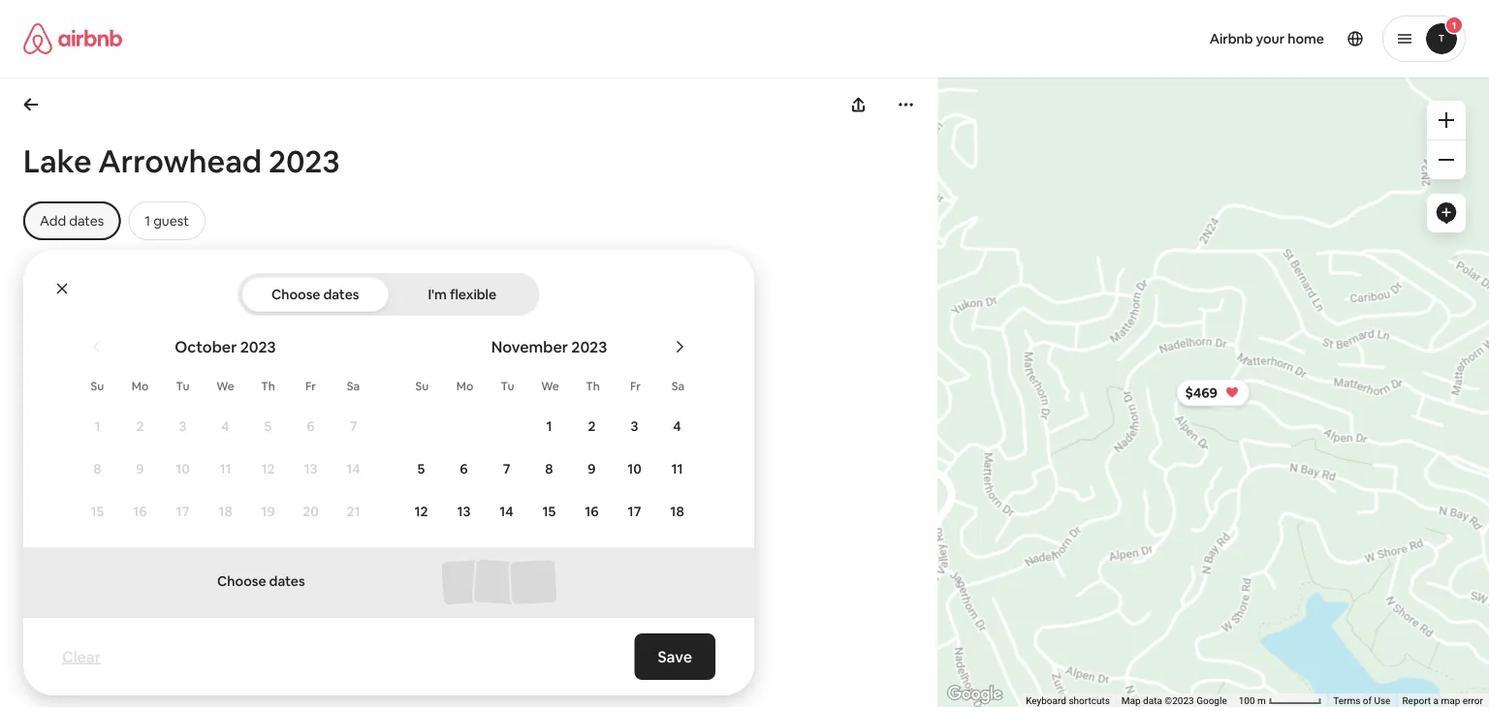Task type: locate. For each thing, give the bounding box(es) containing it.
1 horizontal spatial dates
[[269, 573, 305, 590]]

2 18 from the left
[[670, 503, 684, 521]]

$469 button
[[1177, 379, 1250, 407]]

12 up 19 button
[[261, 461, 275, 478]]

2023
[[268, 141, 340, 181], [240, 337, 276, 357], [571, 337, 607, 357]]

1 vertical spatial choose
[[217, 573, 266, 590]]

1 mo from the left
[[132, 379, 149, 394]]

1 vertical spatial 7 button
[[485, 449, 528, 490]]

1 horizontal spatial 6 button
[[443, 449, 485, 490]]

10 button
[[161, 449, 204, 490], [613, 449, 656, 490]]

3 button for october 2023
[[161, 406, 204, 447]]

0 horizontal spatial 12
[[261, 461, 275, 478]]

1 18 button from the left
[[204, 492, 247, 532]]

1 horizontal spatial su
[[416, 379, 429, 394]]

add dates button
[[23, 202, 121, 240]]

th down november 2023
[[586, 379, 600, 394]]

1 2 from the left
[[136, 418, 144, 435]]

11
[[220, 461, 231, 478], [671, 461, 683, 478]]

7 for right 7 button
[[503, 461, 510, 478]]

1 15 from the left
[[91, 503, 104, 521]]

error
[[1463, 696, 1483, 707]]

1 11 button from the left
[[204, 449, 247, 490]]

1 for october
[[95, 418, 100, 435]]

1 we from the left
[[216, 379, 234, 394]]

1 horizontal spatial 18
[[670, 503, 684, 521]]

1 3 button from the left
[[161, 406, 204, 447]]

report
[[1402, 696, 1431, 707]]

1 button
[[76, 406, 119, 447], [528, 406, 571, 447]]

2 17 from the left
[[628, 503, 641, 521]]

tu
[[176, 379, 189, 394], [501, 379, 514, 394]]

november 2023
[[491, 337, 607, 357]]

2 10 button from the left
[[613, 449, 656, 490]]

2 3 from the left
[[631, 418, 638, 435]]

mo
[[132, 379, 149, 394], [456, 379, 473, 394]]

100 m button
[[1233, 694, 1328, 708]]

6 for the left 6 button
[[307, 418, 315, 435]]

0 horizontal spatial su
[[91, 379, 104, 394]]

17 for 2nd 17 button from right
[[176, 503, 189, 521]]

tu down the 'october'
[[176, 379, 189, 394]]

0 horizontal spatial 16
[[133, 503, 147, 521]]

1 horizontal spatial 3 button
[[613, 406, 656, 447]]

dates inside dropdown button
[[69, 212, 104, 230]]

1 vertical spatial 12
[[414, 503, 428, 521]]

12 button right '21' button
[[400, 492, 443, 532]]

1 9 from the left
[[136, 461, 144, 478]]

1 3 from the left
[[179, 418, 187, 435]]

1 4 button from the left
[[204, 406, 247, 447]]

1 horizontal spatial 8 button
[[528, 449, 571, 490]]

1 horizontal spatial 13
[[457, 503, 471, 521]]

1 8 button from the left
[[76, 449, 119, 490]]

1 vertical spatial 6 button
[[443, 449, 485, 490]]

2 2 from the left
[[588, 418, 596, 435]]

add
[[40, 212, 66, 230], [23, 653, 52, 672]]

sa
[[347, 379, 360, 394], [672, 379, 685, 394]]

arrowhead
[[98, 141, 262, 181], [117, 554, 193, 573]]

1 horizontal spatial 10
[[627, 461, 642, 478]]

1 horizontal spatial 15 button
[[528, 492, 571, 532]]

october 2023
[[175, 337, 276, 357]]

1 horizontal spatial 17
[[628, 503, 641, 521]]

6
[[307, 418, 315, 435], [460, 461, 468, 478]]

0 horizontal spatial 2 button
[[119, 406, 161, 447]]

1 vertical spatial 13 button
[[443, 492, 485, 532]]

we down november 2023
[[541, 379, 559, 394]]

19 button
[[247, 492, 289, 532]]

0 horizontal spatial 9
[[136, 461, 144, 478]]

0 vertical spatial 12 button
[[247, 449, 289, 490]]

15 button
[[76, 492, 119, 532], [528, 492, 571, 532]]

a left map
[[1434, 696, 1439, 707]]

choose left (75)
[[217, 573, 266, 590]]

16 for first 16 button
[[133, 503, 147, 521]]

1 18 from the left
[[218, 503, 232, 521]]

2023 for october 2023
[[240, 337, 276, 357]]

1 horizontal spatial 16 button
[[571, 492, 613, 532]]

1 vertical spatial 7
[[503, 461, 510, 478]]

i'm flexible button
[[389, 277, 536, 312]]

0 horizontal spatial a
[[55, 653, 63, 672]]

4
[[221, 418, 229, 435], [673, 418, 681, 435]]

0 horizontal spatial dates
[[69, 212, 104, 230]]

tab list
[[242, 273, 536, 316]]

1 horizontal spatial 7 button
[[485, 449, 528, 490]]

20 button
[[289, 492, 332, 532]]

0 vertical spatial 13
[[304, 461, 317, 478]]

4 button
[[204, 406, 247, 447], [656, 406, 699, 447]]

3 button
[[161, 406, 204, 447], [613, 406, 656, 447]]

1 su from the left
[[91, 379, 104, 394]]

7
[[350, 418, 357, 435], [503, 461, 510, 478]]

2
[[136, 418, 144, 435], [588, 418, 596, 435]]

2 11 from the left
[[671, 461, 683, 478]]

10
[[176, 461, 190, 478], [627, 461, 642, 478]]

i'm flexible
[[428, 286, 496, 303]]

1 2 button from the left
[[119, 406, 161, 447]]

0 horizontal spatial 11
[[220, 461, 231, 478]]

of
[[1363, 696, 1372, 707]]

12 right '21' button
[[414, 503, 428, 521]]

0 horizontal spatial 15 button
[[76, 492, 119, 532]]

1 16 from the left
[[133, 503, 147, 521]]

1 horizontal spatial 18 button
[[656, 492, 699, 532]]

0 horizontal spatial 14 button
[[332, 449, 375, 490]]

1 tu from the left
[[176, 379, 189, 394]]

clear
[[62, 647, 101, 667]]

m
[[1258, 696, 1266, 707]]

2 for october 2023
[[136, 418, 144, 435]]

14 button
[[332, 449, 375, 490], [485, 492, 528, 532]]

11 for 2nd 11 button from left
[[671, 461, 683, 478]]

1 horizontal spatial 6
[[460, 461, 468, 478]]

0 horizontal spatial 12 button
[[247, 449, 289, 490]]

2 16 from the left
[[585, 503, 599, 521]]

16 button
[[119, 492, 161, 532], [571, 492, 613, 532]]

save
[[658, 647, 692, 667]]

tab list containing choose dates
[[242, 273, 536, 316]]

1 4 from the left
[[221, 418, 229, 435]]

13 button
[[289, 449, 332, 490], [443, 492, 485, 532]]

0 horizontal spatial 3
[[179, 418, 187, 435]]

15
[[91, 503, 104, 521], [543, 503, 556, 521]]

1 1 from the left
[[95, 418, 100, 435]]

5 button
[[247, 406, 289, 447], [400, 449, 443, 490]]

1 horizontal spatial we
[[541, 379, 559, 394]]

0 vertical spatial 6
[[307, 418, 315, 435]]

0 horizontal spatial 4 button
[[204, 406, 247, 447]]

1 horizontal spatial $469
[[1186, 384, 1218, 402]]

fr
[[305, 379, 316, 394], [630, 379, 641, 394]]

1 vertical spatial 14 button
[[485, 492, 528, 532]]

1 horizontal spatial 1
[[546, 418, 552, 435]]

1 fr from the left
[[305, 379, 316, 394]]

dialog
[[23, 250, 1363, 708]]

2 th from the left
[[586, 379, 600, 394]]

0 horizontal spatial 11 button
[[204, 449, 247, 490]]

1 vertical spatial arrowhead
[[117, 554, 193, 573]]

dates for choose dates button
[[323, 286, 359, 303]]

1 horizontal spatial fr
[[630, 379, 641, 394]]

6 button
[[289, 406, 332, 447], [443, 449, 485, 490]]

0 horizontal spatial 7 button
[[332, 406, 375, 447]]

1 11 from the left
[[220, 461, 231, 478]]

choose up "october 2023"
[[271, 286, 320, 303]]

0 horizontal spatial 17 button
[[161, 492, 204, 532]]

th
[[261, 379, 275, 394], [586, 379, 600, 394]]

0 horizontal spatial 17
[[176, 503, 189, 521]]

1 horizontal spatial 4 button
[[656, 406, 699, 447]]

shortcuts
[[1069, 696, 1110, 707]]

group
[[23, 275, 305, 543]]

17
[[176, 503, 189, 521], [628, 503, 641, 521]]

choose inside button
[[271, 286, 320, 303]]

su
[[91, 379, 104, 394], [416, 379, 429, 394]]

lake
[[23, 141, 92, 181], [81, 554, 114, 573]]

2 1 button from the left
[[528, 406, 571, 447]]

2 button
[[119, 406, 161, 447], [571, 406, 613, 447]]

0 horizontal spatial 10 button
[[161, 449, 204, 490]]

1 vertical spatial dates
[[323, 286, 359, 303]]

choose dates button
[[242, 277, 389, 312]]

note
[[66, 653, 98, 672]]

0 horizontal spatial 3 button
[[161, 406, 204, 447]]

keyboard shortcuts
[[1026, 696, 1110, 707]]

21 button
[[332, 492, 375, 532]]

clear button
[[52, 638, 110, 677]]

2 15 from the left
[[543, 503, 556, 521]]

tu down november
[[501, 379, 514, 394]]

2 4 from the left
[[673, 418, 681, 435]]

1 horizontal spatial 13 button
[[443, 492, 485, 532]]

2 3 button from the left
[[613, 406, 656, 447]]

2 su from the left
[[416, 379, 429, 394]]

october
[[175, 337, 237, 357]]

1 vertical spatial a
[[1434, 696, 1439, 707]]

©2023
[[1165, 696, 1194, 707]]

lake right "in"
[[81, 554, 114, 573]]

13 for bottommost 13 button
[[457, 503, 471, 521]]

1 vertical spatial choose dates
[[217, 573, 305, 590]]

12 button up 19 button
[[247, 449, 289, 490]]

choose
[[271, 286, 320, 303], [217, 573, 266, 590]]

add a place to the map image
[[1435, 202, 1458, 225]]

4 for october 2023
[[221, 418, 229, 435]]

2 vertical spatial 5
[[23, 595, 31, 614]]

2 8 button from the left
[[528, 449, 571, 490]]

dates
[[69, 212, 104, 230], [323, 286, 359, 303], [269, 573, 305, 590]]

add a note button
[[23, 653, 98, 672]]

0 horizontal spatial 9 button
[[119, 449, 161, 490]]

5
[[264, 418, 272, 435], [417, 461, 425, 478], [23, 595, 31, 614]]

14
[[346, 461, 360, 478], [500, 503, 514, 521]]

map data ©2023 google
[[1122, 696, 1227, 707]]

1 horizontal spatial 5
[[264, 418, 272, 435]]

9 for 2nd 9 button
[[588, 461, 596, 478]]

$469 inside "5 nights $469"
[[23, 621, 58, 640]]

2 horizontal spatial dates
[[323, 286, 359, 303]]

2 16 button from the left
[[571, 492, 613, 532]]

a left note
[[55, 653, 63, 672]]

lake arrowhead 2023
[[23, 141, 340, 181]]

0 vertical spatial 14
[[346, 461, 360, 478]]

1 horizontal spatial 5 button
[[400, 449, 443, 490]]

8
[[93, 461, 101, 478], [545, 461, 553, 478]]

2 sa from the left
[[672, 379, 685, 394]]

we
[[216, 379, 234, 394], [541, 379, 559, 394]]

0 horizontal spatial 13 button
[[289, 449, 332, 490]]

1 horizontal spatial choose
[[271, 286, 320, 303]]

1 vertical spatial 5
[[417, 461, 425, 478]]

4 button for november 2023
[[656, 406, 699, 447]]

18
[[218, 503, 232, 521], [670, 503, 684, 521]]

1 horizontal spatial 9 button
[[571, 449, 613, 490]]

0 horizontal spatial 18 button
[[204, 492, 247, 532]]

1 16 button from the left
[[119, 492, 161, 532]]

add inside dropdown button
[[40, 212, 66, 230]]

dates inside button
[[323, 286, 359, 303]]

$469 inside button
[[1186, 384, 1218, 402]]

we down "october 2023"
[[216, 379, 234, 394]]

2 9 from the left
[[588, 461, 596, 478]]

november
[[491, 337, 568, 357]]

1 horizontal spatial 1 button
[[528, 406, 571, 447]]

(75)
[[278, 554, 305, 573]]

1 10 button from the left
[[161, 449, 204, 490]]

7 button
[[332, 406, 375, 447], [485, 449, 528, 490]]

2 1 from the left
[[546, 418, 552, 435]]

1 horizontal spatial mo
[[456, 379, 473, 394]]

0 vertical spatial arrowhead
[[98, 141, 262, 181]]

8 button
[[76, 449, 119, 490], [528, 449, 571, 490]]

2 2 button from the left
[[571, 406, 613, 447]]

a
[[55, 653, 63, 672], [1434, 696, 1439, 707]]

0 horizontal spatial fr
[[305, 379, 316, 394]]

1 vertical spatial 14
[[500, 503, 514, 521]]

dates for the add dates dropdown button
[[69, 212, 104, 230]]

0 vertical spatial choose dates
[[271, 286, 359, 303]]

0 horizontal spatial 7
[[350, 418, 357, 435]]

13
[[304, 461, 317, 478], [457, 503, 471, 521]]

0 horizontal spatial 18
[[218, 503, 232, 521]]

1 1 button from the left
[[76, 406, 119, 447]]

th down "october 2023"
[[261, 379, 275, 394]]

0 horizontal spatial 2
[[136, 418, 144, 435]]

2 8 from the left
[[545, 461, 553, 478]]

1 vertical spatial 6
[[460, 461, 468, 478]]

data
[[1143, 696, 1162, 707]]

0 vertical spatial dates
[[69, 212, 104, 230]]

0 horizontal spatial 5
[[23, 595, 31, 614]]

1
[[95, 418, 100, 435], [546, 418, 552, 435]]

1 horizontal spatial 9
[[588, 461, 596, 478]]

0 horizontal spatial 1 button
[[76, 406, 119, 447]]

0 horizontal spatial mo
[[132, 379, 149, 394]]

11 button
[[204, 449, 247, 490], [656, 449, 699, 490]]

9 button
[[119, 449, 161, 490], [571, 449, 613, 490]]

12
[[261, 461, 275, 478], [414, 503, 428, 521]]

1 horizontal spatial 11 button
[[656, 449, 699, 490]]

use
[[1374, 696, 1391, 707]]

2 4 button from the left
[[656, 406, 699, 447]]

0 horizontal spatial $469
[[23, 621, 58, 640]]

3
[[179, 418, 187, 435], [631, 418, 638, 435]]

18 button
[[204, 492, 247, 532], [656, 492, 699, 532]]

0 horizontal spatial tu
[[176, 379, 189, 394]]

0 vertical spatial choose
[[271, 286, 320, 303]]

1 horizontal spatial 2
[[588, 418, 596, 435]]

1 17 from the left
[[176, 503, 189, 521]]

0 vertical spatial add
[[40, 212, 66, 230]]

1 horizontal spatial 3
[[631, 418, 638, 435]]

1 horizontal spatial 11
[[671, 461, 683, 478]]

terms of use
[[1333, 696, 1391, 707]]

4 button for october 2023
[[204, 406, 247, 447]]

1 horizontal spatial 12 button
[[400, 492, 443, 532]]

1 horizontal spatial 10 button
[[613, 449, 656, 490]]

lake up the add dates dropdown button
[[23, 141, 92, 181]]

0 horizontal spatial 16 button
[[119, 492, 161, 532]]



Task type: vqa. For each thing, say whether or not it's contained in the screenshot.


Task type: describe. For each thing, give the bounding box(es) containing it.
0 vertical spatial 7 button
[[332, 406, 375, 447]]

save button
[[635, 634, 715, 681]]

keyboard
[[1026, 696, 1067, 707]]

17 for first 17 button from the right
[[628, 503, 641, 521]]

1 button for october
[[76, 406, 119, 447]]

1 8 from the left
[[93, 461, 101, 478]]

1 17 button from the left
[[161, 492, 204, 532]]

add a note
[[23, 653, 98, 672]]

zoom in image
[[1439, 112, 1454, 128]]

remove from wishlist: cabin in lake arrowhead image
[[266, 290, 289, 313]]

2 we from the left
[[541, 379, 559, 394]]

1 10 from the left
[[176, 461, 190, 478]]

report a map error link
[[1402, 696, 1483, 707]]

15 for second 15 button from left
[[543, 503, 556, 521]]

i'm
[[428, 286, 447, 303]]

1 15 button from the left
[[76, 492, 119, 532]]

20
[[303, 503, 319, 521]]

0 vertical spatial 13 button
[[289, 449, 332, 490]]

2 tu from the left
[[501, 379, 514, 394]]

1 horizontal spatial 14
[[500, 503, 514, 521]]

2 horizontal spatial 5
[[417, 461, 425, 478]]

5 nights $469
[[23, 595, 76, 640]]

19
[[261, 503, 275, 521]]

nights
[[34, 595, 76, 614]]

2 17 button from the left
[[613, 492, 656, 532]]

16 for second 16 button from left
[[585, 503, 599, 521]]

2023 for november 2023
[[571, 337, 607, 357]]

4.96
[[246, 554, 275, 573]]

0 vertical spatial 5
[[264, 418, 272, 435]]

choose dates inside button
[[271, 286, 359, 303]]

map
[[1441, 696, 1461, 707]]

1 button for november
[[528, 406, 571, 447]]

0 vertical spatial 12
[[261, 461, 275, 478]]

zoom out image
[[1439, 152, 1454, 168]]

cabin in lake arrowhead
[[23, 554, 193, 573]]

2 9 button from the left
[[571, 449, 613, 490]]

2 fr from the left
[[630, 379, 641, 394]]

0 horizontal spatial 5 button
[[247, 406, 289, 447]]

18 for first the 18 button from right
[[670, 503, 684, 521]]

flexible
[[450, 286, 496, 303]]

dialog containing october 2023
[[23, 250, 1363, 708]]

add for add dates
[[40, 212, 66, 230]]

google map
including 1 saved stay. region
[[735, 0, 1489, 708]]

100 m
[[1239, 696, 1269, 707]]

0 vertical spatial 14 button
[[332, 449, 375, 490]]

map
[[1122, 696, 1141, 707]]

1 horizontal spatial 12
[[414, 503, 428, 521]]

2 11 button from the left
[[656, 449, 699, 490]]

2 10 from the left
[[627, 461, 642, 478]]

1 vertical spatial 12 button
[[400, 492, 443, 532]]

7 for the topmost 7 button
[[350, 418, 357, 435]]

6 for bottommost 6 button
[[460, 461, 468, 478]]

3 for october 2023
[[179, 418, 187, 435]]

2 button for november 2023
[[571, 406, 613, 447]]

5 inside "5 nights $469"
[[23, 595, 31, 614]]

1 sa from the left
[[347, 379, 360, 394]]

4.96 (75)
[[246, 554, 305, 573]]

2 15 button from the left
[[528, 492, 571, 532]]

add dates
[[40, 212, 104, 230]]

google
[[1197, 696, 1227, 707]]

4 for november 2023
[[673, 418, 681, 435]]

in
[[66, 554, 78, 573]]

add for add a note
[[23, 653, 52, 672]]

cabin
[[23, 554, 63, 573]]

9 for 1st 9 button from the left
[[136, 461, 144, 478]]

15 for 2nd 15 button from the right
[[91, 503, 104, 521]]

3 button for november 2023
[[613, 406, 656, 447]]

11 for 1st 11 button from the left
[[220, 461, 231, 478]]

terms of use link
[[1333, 696, 1391, 707]]

0 horizontal spatial 6 button
[[289, 406, 332, 447]]

2 button for october 2023
[[119, 406, 161, 447]]

100
[[1239, 696, 1255, 707]]

google image
[[943, 683, 1007, 708]]

keyboard shortcuts button
[[1026, 695, 1110, 708]]

2 vertical spatial dates
[[269, 573, 305, 590]]

18 for second the 18 button from the right
[[218, 503, 232, 521]]

terms
[[1333, 696, 1361, 707]]

profile element
[[768, 0, 1466, 78]]

1 for november
[[546, 418, 552, 435]]

2 mo from the left
[[456, 379, 473, 394]]

1 9 button from the left
[[119, 449, 161, 490]]

a for add
[[55, 653, 63, 672]]

0 horizontal spatial choose
[[217, 573, 266, 590]]

0 vertical spatial lake
[[23, 141, 92, 181]]

report a map error
[[1402, 696, 1483, 707]]

1 th from the left
[[261, 379, 275, 394]]

3 for november 2023
[[631, 418, 638, 435]]

13 for the top 13 button
[[304, 461, 317, 478]]

21
[[347, 503, 360, 521]]

2 18 button from the left
[[656, 492, 699, 532]]

calendar application
[[55, 316, 1363, 662]]

2 for november 2023
[[588, 418, 596, 435]]

1 vertical spatial lake
[[81, 554, 114, 573]]

a for report
[[1434, 696, 1439, 707]]



